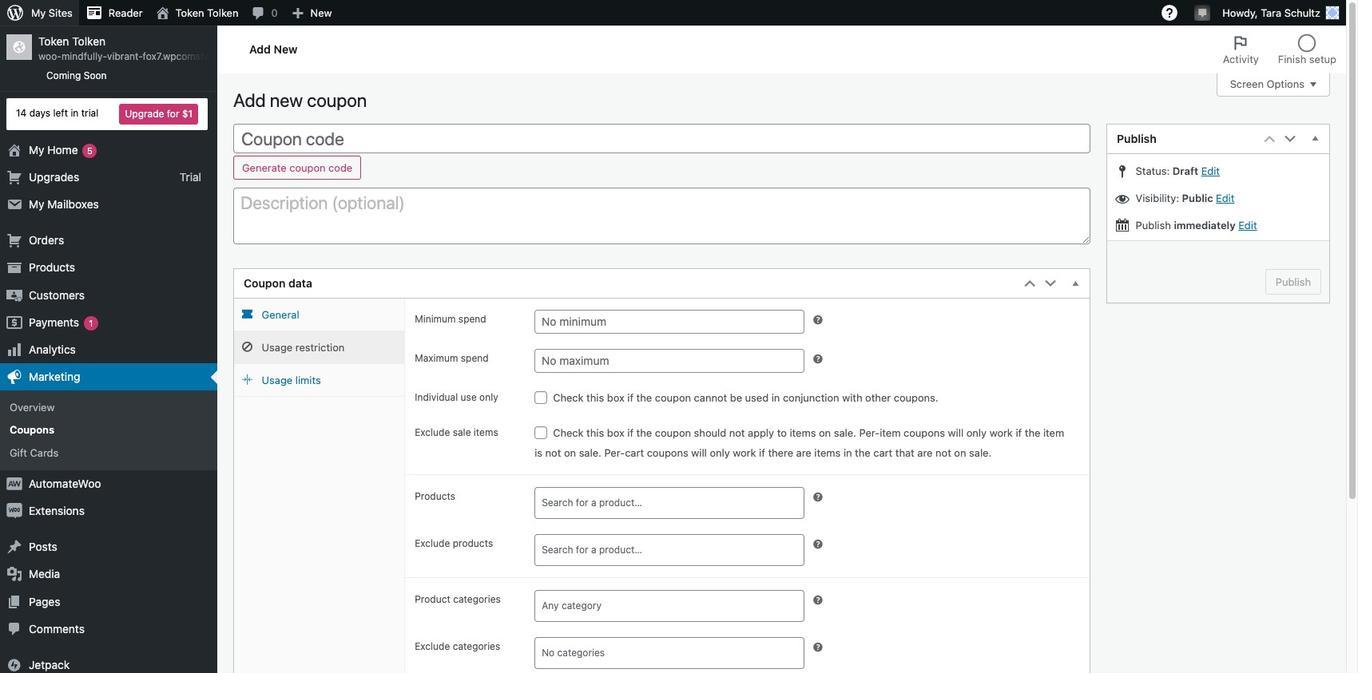Task type: describe. For each thing, give the bounding box(es) containing it.
analytics
[[29, 343, 76, 356]]

reader
[[109, 6, 143, 19]]

maximum
[[415, 353, 458, 365]]

this for check this box if the coupon cannot be used in conjunction with other coupons.
[[587, 392, 604, 405]]

0 vertical spatial only
[[480, 392, 499, 404]]

conjunction
[[783, 392, 840, 405]]

trial
[[180, 170, 201, 184]]

my for my home 5
[[29, 143, 44, 156]]

products link
[[0, 254, 217, 282]]

1 horizontal spatial work
[[990, 427, 1013, 440]]

Description (optional) text field
[[233, 188, 1091, 245]]

howdy,
[[1223, 6, 1259, 19]]

howdy, tara schultz
[[1223, 6, 1321, 19]]

5
[[87, 145, 93, 156]]

coupons.
[[894, 392, 939, 405]]

product categories
[[415, 594, 501, 606]]

vibrant-
[[107, 51, 143, 62]]

tab list containing activity
[[1214, 26, 1347, 74]]

coupon for coupon code
[[241, 129, 302, 149]]

for
[[167, 108, 179, 120]]

mindfully-
[[61, 51, 107, 62]]

coupon for coupon data
[[244, 277, 286, 290]]

sites
[[49, 6, 73, 19]]

1 are from the left
[[797, 447, 812, 460]]

comments
[[29, 622, 85, 636]]

usage limits link
[[234, 365, 405, 397]]

items right sale
[[474, 427, 498, 439]]

2 vertical spatial edit
[[1239, 219, 1258, 232]]

check this box if the coupon cannot be used in conjunction with other coupons.
[[553, 392, 939, 405]]

my sites link
[[0, 0, 79, 26]]

minimum
[[415, 313, 456, 325]]

minimum spend
[[415, 313, 487, 325]]

marketing link
[[0, 364, 217, 391]]

apply
[[748, 427, 775, 440]]

notification image
[[1197, 6, 1209, 18]]

payments 1
[[29, 315, 93, 329]]

spend for minimum spend
[[459, 313, 487, 325]]

coupon down maximum spend text field
[[655, 392, 691, 405]]

overview link
[[0, 397, 217, 419]]

individual
[[415, 392, 458, 404]]

box for check this box if the coupon should not apply to items on sale. per-item coupons will only work if the item is not on sale. per-cart coupons will only work if there are items in the cart that are not on sale.
[[607, 427, 625, 440]]

usage limits
[[262, 374, 321, 387]]

exclude sale items
[[415, 427, 498, 439]]

finish setup button
[[1269, 26, 1347, 74]]

use
[[461, 392, 477, 404]]

marketing
[[29, 370, 80, 384]]

cards
[[30, 446, 59, 459]]

reader link
[[79, 0, 149, 26]]

2 horizontal spatial not
[[936, 447, 952, 460]]

2 horizontal spatial sale.
[[970, 447, 992, 460]]

$1
[[182, 108, 193, 120]]

search for a product… text field for products
[[540, 492, 808, 515]]

soon
[[84, 70, 107, 82]]

0 vertical spatial coupons
[[904, 427, 946, 440]]

1 vertical spatial coupons
[[647, 447, 689, 460]]

immediately
[[1174, 219, 1236, 232]]

setup
[[1310, 53, 1337, 66]]

in inside navigation
[[71, 107, 79, 119]]

usage restriction
[[262, 341, 345, 354]]

this field allows you to set the minimum spend (subtotal) allowed to use the coupon. image
[[812, 314, 824, 327]]

main menu navigation
[[0, 26, 251, 674]]

1 horizontal spatial only
[[710, 447, 730, 460]]

left
[[53, 107, 68, 119]]

0 horizontal spatial on
[[564, 447, 576, 460]]

extensions
[[29, 504, 85, 518]]

1 horizontal spatial in
[[772, 392, 780, 405]]

0 vertical spatial code
[[306, 129, 344, 149]]

should
[[694, 427, 727, 440]]

product categories that the coupon will not be applied to, or that cannot be in the cart in order for the "fixed cart discount" to be applied. image
[[812, 642, 824, 655]]

automatewoo
[[29, 477, 101, 491]]

coupons
[[10, 424, 54, 437]]

general link
[[234, 299, 405, 332]]

No categories text field
[[540, 643, 808, 665]]

my for my sites
[[31, 6, 46, 19]]

pages
[[29, 595, 60, 609]]

status:
[[1136, 165, 1170, 177]]

other
[[866, 392, 891, 405]]

add new coupon
[[233, 90, 367, 111]]

Exclude sale items checkbox
[[535, 427, 548, 440]]

Individual use only checkbox
[[535, 392, 548, 405]]

posts
[[29, 540, 57, 554]]

customers
[[29, 288, 85, 302]]

exclude products
[[415, 538, 493, 550]]

1 horizontal spatial sale.
[[834, 427, 857, 440]]

0 horizontal spatial not
[[546, 447, 561, 460]]

token tolken link
[[149, 0, 245, 26]]

trial
[[81, 107, 99, 119]]

add for add new
[[249, 42, 271, 56]]

overview
[[10, 401, 55, 414]]

this field allows you to set the maximum spend (subtotal) allowed when using the coupon. image
[[812, 353, 824, 366]]

visibility: public edit
[[1133, 192, 1235, 205]]

categories for exclude categories
[[453, 641, 501, 653]]

2 horizontal spatial on
[[955, 447, 967, 460]]

my mailboxes
[[29, 197, 99, 211]]

mailboxes
[[47, 197, 99, 211]]

1 cart from the left
[[625, 447, 644, 460]]

add new
[[249, 42, 298, 56]]

upgrade for $1
[[125, 108, 193, 120]]

1 vertical spatial only
[[967, 427, 987, 440]]

is
[[535, 447, 543, 460]]

publish immediately edit
[[1133, 219, 1258, 232]]

payments
[[29, 315, 79, 329]]

draft
[[1173, 165, 1199, 177]]

check for check this box if the coupon cannot be used in conjunction with other coupons.
[[553, 392, 584, 405]]

finish
[[1279, 53, 1307, 66]]

usage restriction link
[[234, 332, 405, 365]]

activity
[[1223, 53, 1260, 66]]

automatewoo link
[[0, 471, 217, 498]]



Task type: vqa. For each thing, say whether or not it's contained in the screenshot.
the bottom "the"
no



Task type: locate. For each thing, give the bounding box(es) containing it.
coupon left should
[[655, 427, 691, 440]]

screen
[[1231, 78, 1264, 91]]

products up exclude products
[[415, 491, 456, 503]]

1 usage from the top
[[262, 341, 293, 354]]

2 usage from the top
[[262, 374, 293, 387]]

activity button
[[1214, 26, 1269, 74]]

tolken for token tolken woo-mindfully-vibrant-fox7.wpcomstaging.com coming soon
[[72, 34, 106, 48]]

per- right is
[[605, 447, 625, 460]]

gift cards
[[10, 446, 59, 459]]

days
[[29, 107, 50, 119]]

will
[[948, 427, 964, 440], [692, 447, 707, 460]]

new
[[270, 90, 303, 111]]

coupon data
[[244, 277, 312, 290]]

categories right product
[[453, 594, 501, 606]]

tolken inside token tolken woo-mindfully-vibrant-fox7.wpcomstaging.com coming soon
[[72, 34, 106, 48]]

gift
[[10, 446, 27, 459]]

publish up status:
[[1117, 132, 1157, 146]]

tara
[[1261, 6, 1282, 19]]

1 horizontal spatial tolken
[[207, 6, 239, 19]]

new down 0
[[274, 42, 298, 56]]

0 horizontal spatial per-
[[605, 447, 625, 460]]

orders link
[[0, 227, 217, 254]]

1 vertical spatial this
[[587, 427, 604, 440]]

spend for maximum spend
[[461, 353, 489, 365]]

product categories that the coupon will be applied to, or that need to be in the cart in order for the "fixed cart discount" to be applied. image
[[812, 595, 824, 607]]

0 horizontal spatial tolken
[[72, 34, 106, 48]]

schultz
[[1285, 6, 1321, 19]]

coupon code
[[241, 129, 344, 149]]

3 exclude from the top
[[415, 641, 450, 653]]

maximum spend
[[415, 353, 489, 365]]

usage left the limits
[[262, 374, 293, 387]]

tolken
[[207, 6, 239, 19], [72, 34, 106, 48]]

0 vertical spatial in
[[71, 107, 79, 119]]

1 vertical spatial new
[[274, 42, 298, 56]]

exclude
[[415, 427, 450, 439], [415, 538, 450, 550], [415, 641, 450, 653]]

2 check from the top
[[553, 427, 584, 440]]

None submit
[[1266, 269, 1322, 295]]

tolken up mindfully-
[[72, 34, 106, 48]]

tab list
[[1214, 26, 1347, 74]]

jetpack
[[29, 659, 70, 672]]

2 cart from the left
[[874, 447, 893, 460]]

public
[[1183, 192, 1214, 205]]

2 vertical spatial in
[[844, 447, 852, 460]]

add for add new coupon
[[233, 90, 266, 111]]

2 horizontal spatial in
[[844, 447, 852, 460]]

1 vertical spatial publish
[[1136, 219, 1172, 232]]

2 vertical spatial exclude
[[415, 641, 450, 653]]

1 vertical spatial categories
[[453, 641, 501, 653]]

edit right public
[[1217, 192, 1235, 205]]

add left new
[[233, 90, 266, 111]]

there
[[768, 447, 794, 460]]

in down with
[[844, 447, 852, 460]]

usage for usage restriction
[[262, 341, 293, 354]]

edit button right immediately
[[1239, 219, 1258, 232]]

search for a product… text field down should
[[540, 492, 808, 515]]

Search for a product… text field
[[540, 492, 808, 515], [540, 540, 808, 562]]

generate coupon code link
[[233, 156, 361, 180]]

0 vertical spatial add
[[249, 42, 271, 56]]

0 horizontal spatial sale.
[[579, 447, 602, 460]]

1 vertical spatial edit button
[[1217, 192, 1235, 205]]

code up generate coupon code
[[306, 129, 344, 149]]

edit button
[[1202, 165, 1220, 177], [1217, 192, 1235, 205], [1239, 219, 1258, 232]]

1 vertical spatial search for a product… text field
[[540, 540, 808, 562]]

coupon down coupon code
[[290, 162, 326, 175]]

edit button right draft
[[1202, 165, 1220, 177]]

new inside toolbar navigation
[[311, 6, 332, 19]]

1 horizontal spatial coupons
[[904, 427, 946, 440]]

posts link
[[0, 534, 217, 561]]

1 horizontal spatial products
[[415, 491, 456, 503]]

token tolken woo-mindfully-vibrant-fox7.wpcomstaging.com coming soon
[[38, 34, 251, 82]]

0 horizontal spatial coupons
[[647, 447, 689, 460]]

exclude left products
[[415, 538, 450, 550]]

publish
[[1117, 132, 1157, 146], [1136, 219, 1172, 232]]

general
[[262, 309, 299, 321]]

products
[[453, 538, 493, 550]]

1 horizontal spatial on
[[819, 427, 831, 440]]

0 vertical spatial check
[[553, 392, 584, 405]]

data
[[288, 277, 312, 290]]

in inside check this box if the coupon should not apply to items on sale. per-item coupons will only work if the item is not on sale. per-cart coupons will only work if there are items in the cart that are not on sale.
[[844, 447, 852, 460]]

2 box from the top
[[607, 427, 625, 440]]

1 box from the top
[[607, 392, 625, 405]]

edit right draft
[[1202, 165, 1220, 177]]

token for token tolken woo-mindfully-vibrant-fox7.wpcomstaging.com coming soon
[[38, 34, 69, 48]]

add
[[249, 42, 271, 56], [233, 90, 266, 111]]

my down upgrades
[[29, 197, 44, 211]]

check right the individual use only option
[[553, 392, 584, 405]]

my left home
[[29, 143, 44, 156]]

screen options
[[1231, 78, 1305, 91]]

1 vertical spatial per-
[[605, 447, 625, 460]]

14 days left in trial
[[16, 107, 99, 119]]

check inside check this box if the coupon should not apply to items on sale. per-item coupons will only work if the item is not on sale. per-cart coupons will only work if there are items in the cart that are not on sale.
[[553, 427, 584, 440]]

this
[[587, 392, 604, 405], [587, 427, 604, 440]]

products up customers
[[29, 261, 75, 274]]

are right there
[[797, 447, 812, 460]]

2 this from the top
[[587, 427, 604, 440]]

0 horizontal spatial work
[[733, 447, 757, 460]]

publish down visibility:
[[1136, 219, 1172, 232]]

token up fox7.wpcomstaging.com
[[176, 6, 204, 19]]

1 horizontal spatial are
[[918, 447, 933, 460]]

products inside products link
[[29, 261, 75, 274]]

that
[[896, 447, 915, 460]]

publish for publish immediately edit
[[1136, 219, 1172, 232]]

0 link
[[245, 0, 284, 26]]

products that the coupon will not be applied to, or that cannot be in the cart in order for the "fixed cart discount" to be applied. image
[[812, 539, 824, 552]]

gift cards link
[[0, 442, 217, 464]]

0 vertical spatial box
[[607, 392, 625, 405]]

edit right immediately
[[1239, 219, 1258, 232]]

this right exclude sale items option
[[587, 427, 604, 440]]

in
[[71, 107, 79, 119], [772, 392, 780, 405], [844, 447, 852, 460]]

exclude for exclude sale items
[[415, 427, 450, 439]]

Coupon code text field
[[233, 124, 1091, 154]]

coupon up 'generate'
[[241, 129, 302, 149]]

search for a product… text field up any category text box
[[540, 540, 808, 562]]

the
[[637, 392, 652, 405], [637, 427, 652, 440], [1025, 427, 1041, 440], [855, 447, 871, 460]]

1 vertical spatial coupon
[[244, 277, 286, 290]]

2 item from the left
[[1044, 427, 1065, 440]]

not
[[730, 427, 745, 440], [546, 447, 561, 460], [936, 447, 952, 460]]

pages link
[[0, 589, 217, 616]]

not left apply
[[730, 427, 745, 440]]

1 vertical spatial add
[[233, 90, 266, 111]]

my sites
[[31, 6, 73, 19]]

1 vertical spatial work
[[733, 447, 757, 460]]

1 horizontal spatial will
[[948, 427, 964, 440]]

1 vertical spatial my
[[29, 143, 44, 156]]

to
[[777, 427, 787, 440]]

token inside 'link'
[[176, 6, 204, 19]]

0 vertical spatial edit
[[1202, 165, 1220, 177]]

0 horizontal spatial item
[[880, 427, 901, 440]]

0 vertical spatial publish
[[1117, 132, 1157, 146]]

box down maximum spend text field
[[607, 392, 625, 405]]

1 horizontal spatial per-
[[860, 427, 880, 440]]

home
[[47, 143, 78, 156]]

coupon up general
[[244, 277, 286, 290]]

0 horizontal spatial only
[[480, 392, 499, 404]]

2 search for a product… text field from the top
[[540, 540, 808, 562]]

check this box if the coupon should not apply to items on sale. per-item coupons will only work if the item is not on sale. per-cart coupons will only work if there are items in the cart that are not on sale.
[[535, 427, 1065, 460]]

on right that
[[955, 447, 967, 460]]

token inside token tolken woo-mindfully-vibrant-fox7.wpcomstaging.com coming soon
[[38, 34, 69, 48]]

0 vertical spatial coupon
[[241, 129, 302, 149]]

search for a product… text field for exclude products
[[540, 540, 808, 562]]

1 vertical spatial will
[[692, 447, 707, 460]]

1 vertical spatial check
[[553, 427, 584, 440]]

1 horizontal spatial new
[[311, 6, 332, 19]]

0 vertical spatial tolken
[[207, 6, 239, 19]]

1 horizontal spatial token
[[176, 6, 204, 19]]

0 vertical spatial search for a product… text field
[[540, 492, 808, 515]]

1 vertical spatial in
[[772, 392, 780, 405]]

exclude down product
[[415, 641, 450, 653]]

tolken for token tolken
[[207, 6, 239, 19]]

add down 0 link
[[249, 42, 271, 56]]

are right that
[[918, 447, 933, 460]]

per- down the other
[[860, 427, 880, 440]]

Any category text field
[[540, 596, 808, 618]]

items up products that the coupon will be applied to, or that need to be in the cart in order for the "fixed cart discount" to be applied. image
[[815, 447, 841, 460]]

check for check this box if the coupon should not apply to items on sale. per-item coupons will only work if the item is not on sale. per-cart coupons will only work if there are items in the cart that are not on sale.
[[553, 427, 584, 440]]

Minimum spend text field
[[535, 310, 804, 334]]

this inside check this box if the coupon should not apply to items on sale. per-item coupons will only work if the item is not on sale. per-cart coupons will only work if there are items in the cart that are not on sale.
[[587, 427, 604, 440]]

products that the coupon will be applied to, or that need to be in the cart in order for the "fixed cart discount" to be applied. image
[[812, 492, 824, 504]]

edit button right public
[[1217, 192, 1235, 205]]

tolken left 0 link
[[207, 6, 239, 19]]

in right left
[[71, 107, 79, 119]]

my for my mailboxes
[[29, 197, 44, 211]]

coupon inside check this box if the coupon should not apply to items on sale. per-item coupons will only work if the item is not on sale. per-cart coupons will only work if there are items in the cart that are not on sale.
[[655, 427, 691, 440]]

1 vertical spatial exclude
[[415, 538, 450, 550]]

0 vertical spatial work
[[990, 427, 1013, 440]]

1 search for a product… text field from the top
[[540, 492, 808, 515]]

restriction
[[296, 341, 345, 354]]

1 check from the top
[[553, 392, 584, 405]]

categories for product categories
[[453, 594, 501, 606]]

be
[[730, 392, 743, 405]]

code down coupon code
[[329, 162, 353, 175]]

media link
[[0, 561, 217, 589]]

coming
[[46, 70, 81, 82]]

exclude for exclude categories
[[415, 641, 450, 653]]

spend right minimum
[[459, 313, 487, 325]]

1 vertical spatial tolken
[[72, 34, 106, 48]]

new right 0
[[311, 6, 332, 19]]

items right to at the right bottom of page
[[790, 427, 816, 440]]

0 horizontal spatial in
[[71, 107, 79, 119]]

1
[[89, 318, 93, 328]]

0 vertical spatial exclude
[[415, 427, 450, 439]]

usage for usage limits
[[262, 374, 293, 387]]

edit for draft
[[1202, 165, 1220, 177]]

2 are from the left
[[918, 447, 933, 460]]

0 horizontal spatial cart
[[625, 447, 644, 460]]

check right exclude sale items option
[[553, 427, 584, 440]]

0 horizontal spatial products
[[29, 261, 75, 274]]

1 vertical spatial products
[[415, 491, 456, 503]]

cannot
[[694, 392, 727, 405]]

coupons
[[904, 427, 946, 440], [647, 447, 689, 460]]

item
[[880, 427, 901, 440], [1044, 427, 1065, 440]]

box
[[607, 392, 625, 405], [607, 427, 625, 440]]

edit button for status: draft edit
[[1202, 165, 1220, 177]]

new link
[[284, 0, 339, 26]]

0 horizontal spatial token
[[38, 34, 69, 48]]

1 vertical spatial code
[[329, 162, 353, 175]]

on down conjunction
[[819, 427, 831, 440]]

2 exclude from the top
[[415, 538, 450, 550]]

1 vertical spatial box
[[607, 427, 625, 440]]

box inside check this box if the coupon should not apply to items on sale. per-item coupons will only work if the item is not on sale. per-cart coupons will only work if there are items in the cart that are not on sale.
[[607, 427, 625, 440]]

box for check this box if the coupon cannot be used in conjunction with other coupons.
[[607, 392, 625, 405]]

0 vertical spatial edit button
[[1202, 165, 1220, 177]]

1 vertical spatial edit
[[1217, 192, 1235, 205]]

my
[[31, 6, 46, 19], [29, 143, 44, 156], [29, 197, 44, 211]]

generate coupon code
[[242, 162, 353, 175]]

edit for public
[[1217, 192, 1235, 205]]

spend
[[459, 313, 487, 325], [461, 353, 489, 365]]

media
[[29, 568, 60, 581]]

usage down general
[[262, 341, 293, 354]]

status: draft edit
[[1133, 165, 1220, 177]]

comments link
[[0, 616, 217, 643]]

Maximum spend text field
[[535, 349, 804, 373]]

0 vertical spatial will
[[948, 427, 964, 440]]

0 horizontal spatial will
[[692, 447, 707, 460]]

token for token tolken
[[176, 6, 204, 19]]

coupon
[[307, 90, 367, 111], [290, 162, 326, 175], [655, 392, 691, 405], [655, 427, 691, 440]]

token up woo-
[[38, 34, 69, 48]]

in right the used
[[772, 392, 780, 405]]

1 exclude from the top
[[415, 427, 450, 439]]

sale.
[[834, 427, 857, 440], [579, 447, 602, 460], [970, 447, 992, 460]]

2 vertical spatial my
[[29, 197, 44, 211]]

woo-
[[38, 51, 61, 62]]

exclude for exclude products
[[415, 538, 450, 550]]

1 item from the left
[[880, 427, 901, 440]]

sale. down with
[[834, 427, 857, 440]]

if
[[628, 392, 634, 405], [628, 427, 634, 440], [1016, 427, 1022, 440], [759, 447, 766, 460]]

categories down product categories
[[453, 641, 501, 653]]

sale. right that
[[970, 447, 992, 460]]

sale. right is
[[579, 447, 602, 460]]

coupon right new
[[307, 90, 367, 111]]

my left sites
[[31, 6, 46, 19]]

with
[[843, 392, 863, 405]]

1 horizontal spatial not
[[730, 427, 745, 440]]

0 vertical spatial this
[[587, 392, 604, 405]]

2 horizontal spatial only
[[967, 427, 987, 440]]

coupons link
[[0, 419, 217, 442]]

categories
[[453, 594, 501, 606], [453, 641, 501, 653]]

upgrade
[[125, 108, 164, 120]]

0 vertical spatial products
[[29, 261, 75, 274]]

my inside toolbar navigation
[[31, 6, 46, 19]]

exclude left sale
[[415, 427, 450, 439]]

1 horizontal spatial cart
[[874, 447, 893, 460]]

2 vertical spatial edit button
[[1239, 219, 1258, 232]]

0 vertical spatial categories
[[453, 594, 501, 606]]

publish for publish
[[1117, 132, 1157, 146]]

not right is
[[546, 447, 561, 460]]

0 vertical spatial my
[[31, 6, 46, 19]]

this for check this box if the coupon should not apply to items on sale. per-item coupons will only work if the item is not on sale. per-cart coupons will only work if there are items in the cart that are not on sale.
[[587, 427, 604, 440]]

0 vertical spatial per-
[[860, 427, 880, 440]]

options
[[1267, 78, 1305, 91]]

on
[[819, 427, 831, 440], [564, 447, 576, 460], [955, 447, 967, 460]]

this right the individual use only option
[[587, 392, 604, 405]]

tolken inside token tolken 'link'
[[207, 6, 239, 19]]

2 vertical spatial only
[[710, 447, 730, 460]]

1 vertical spatial spend
[[461, 353, 489, 365]]

finish setup
[[1279, 53, 1337, 66]]

1 vertical spatial token
[[38, 34, 69, 48]]

items
[[474, 427, 498, 439], [790, 427, 816, 440], [815, 447, 841, 460]]

on right is
[[564, 447, 576, 460]]

0 horizontal spatial are
[[797, 447, 812, 460]]

0 vertical spatial spend
[[459, 313, 487, 325]]

1 horizontal spatial item
[[1044, 427, 1065, 440]]

1 vertical spatial usage
[[262, 374, 293, 387]]

0 vertical spatial token
[[176, 6, 204, 19]]

1 this from the top
[[587, 392, 604, 405]]

box right exclude sale items option
[[607, 427, 625, 440]]

spend right "maximum"
[[461, 353, 489, 365]]

edit button for visibility: public edit
[[1217, 192, 1235, 205]]

0 horizontal spatial new
[[274, 42, 298, 56]]

0
[[271, 6, 278, 19]]

not right that
[[936, 447, 952, 460]]

0 vertical spatial new
[[311, 6, 332, 19]]

toolbar navigation
[[0, 0, 1347, 29]]

0 vertical spatial usage
[[262, 341, 293, 354]]



